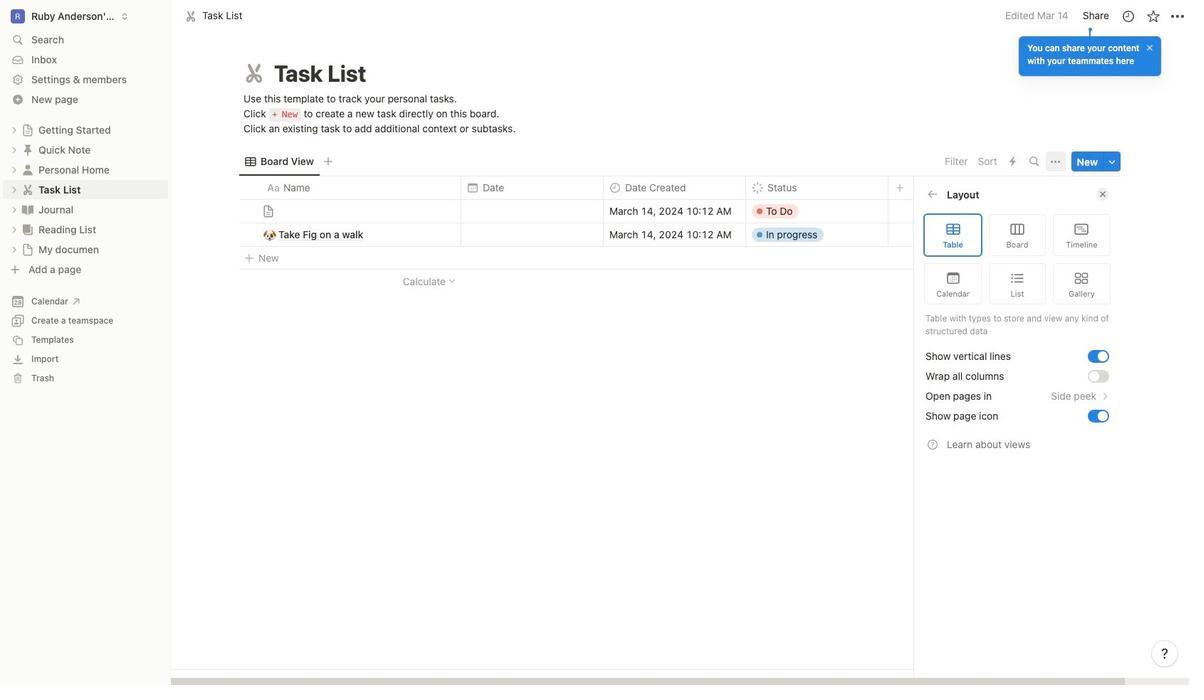 Task type: vqa. For each thing, say whether or not it's contained in the screenshot.
second Open icon Change page icon
yes



Task type: describe. For each thing, give the bounding box(es) containing it.
5 open image from the top
[[10, 225, 19, 234]]

1 open image from the top
[[10, 146, 19, 154]]



Task type: locate. For each thing, give the bounding box(es) containing it.
create and view automations image
[[1010, 157, 1016, 167]]

change page icon image
[[241, 61, 267, 86], [21, 124, 34, 136], [21, 143, 35, 157], [21, 163, 35, 177], [21, 183, 35, 197], [21, 203, 35, 217], [21, 223, 35, 237], [21, 243, 34, 256]]

favorite image
[[1146, 9, 1160, 23]]

2 open image from the top
[[10, 166, 19, 174]]

2 open image from the top
[[10, 245, 19, 254]]

1 open image from the top
[[10, 126, 19, 134]]

3 open image from the top
[[10, 185, 19, 194]]

open image
[[10, 146, 19, 154], [10, 166, 19, 174], [10, 185, 19, 194], [10, 205, 19, 214], [10, 225, 19, 234]]

4 open image from the top
[[10, 205, 19, 214]]

tab list
[[239, 148, 941, 176]]

tab
[[239, 152, 320, 172]]

🐶 image
[[263, 227, 276, 243]]

1 vertical spatial open image
[[10, 245, 19, 254]]

open image
[[10, 126, 19, 134], [10, 245, 19, 254]]

updates image
[[1121, 9, 1135, 23]]

0 vertical spatial open image
[[10, 126, 19, 134]]



